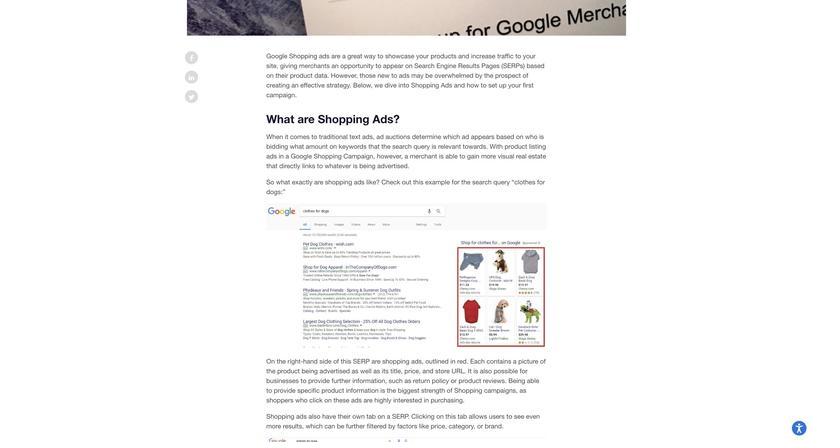 Task type: locate. For each thing, give the bounding box(es) containing it.
as
[[352, 368, 359, 375], [373, 368, 380, 375], [405, 377, 411, 385], [520, 387, 526, 395]]

0 vertical spatial price,
[[405, 368, 421, 375]]

0 horizontal spatial more
[[266, 423, 281, 430]]

this
[[413, 179, 424, 186], [341, 358, 351, 365], [446, 413, 456, 421]]

title,
[[390, 368, 403, 375]]

able right the being
[[527, 377, 539, 385]]

by up how
[[475, 72, 483, 79]]

as left the well
[[352, 368, 359, 375]]

be
[[426, 72, 433, 79], [337, 423, 344, 430]]

the down 'pages'
[[484, 72, 493, 79]]

1 vertical spatial what
[[276, 179, 290, 186]]

1 horizontal spatial based
[[527, 62, 545, 69]]

to inside shopping ads also have their own tab on a serp. clicking on this tab allows users to see even more results, which can be further filtered by factors like price, category, or brand.
[[507, 413, 512, 421]]

2 vertical spatial this
[[446, 413, 456, 421]]

be inside shopping ads also have their own tab on a serp. clicking on this tab allows users to see even more results, which can be further filtered by factors like price, category, or brand.
[[337, 423, 344, 430]]

google inside "when it comes to traditional text ads, ad auctions determine which ad appears based on who is bidding what amount on keywords that the search query is relevant towards. with product listing ads in a google shopping campaign, however, a merchant is able to gain more visual real estate that directly links to whatever is being advertised."
[[291, 153, 312, 160]]

that up so
[[266, 162, 278, 170]]

2 horizontal spatial this
[[446, 413, 456, 421]]

on down site,
[[266, 72, 274, 79]]

for right example
[[452, 179, 460, 186]]

1 vertical spatial an
[[292, 81, 299, 89]]

this up category,
[[446, 413, 456, 421]]

search down gain
[[472, 179, 492, 186]]

traditional
[[319, 133, 348, 141]]

a inside shopping ads also have their own tab on a serp. clicking on this tab allows users to see even more results, which can be further filtered by factors like price, category, or brand.
[[387, 413, 390, 421]]

1 vertical spatial further
[[346, 423, 365, 430]]

of up advertised
[[333, 358, 339, 365]]

0 horizontal spatial able
[[446, 153, 458, 160]]

a left serp.
[[387, 413, 390, 421]]

your up (serps)
[[523, 52, 536, 60]]

in left 'red.'
[[451, 358, 456, 365]]

are right exactly
[[314, 179, 323, 186]]

0 horizontal spatial or
[[451, 377, 457, 385]]

of
[[523, 72, 528, 79], [333, 358, 339, 365], [540, 358, 546, 365], [447, 387, 453, 395]]

or down the allows
[[477, 423, 483, 430]]

return
[[413, 377, 430, 385]]

0 vertical spatial able
[[446, 153, 458, 160]]

facebook image
[[190, 55, 193, 62]]

screenshot of google shopping ads. image
[[266, 204, 547, 348]]

shopping down the it at the bottom right
[[454, 387, 482, 395]]

a up advertised.
[[405, 153, 408, 160]]

ad up towards.
[[462, 133, 469, 141]]

site,
[[266, 62, 278, 69]]

1 vertical spatial more
[[266, 423, 281, 430]]

product up effective
[[290, 72, 313, 79]]

product inside google shopping ads are a great way to showcase your products and increase traffic to your site, giving merchants an opportunity to appear on search engine results pages (serps) based on their product data. however, those new to ads may be overwhelmed by the prospect of creating an effective strategy. below, we dive into shopping ads and how to set up your first campaign.
[[290, 72, 313, 79]]

for right '"clothes'
[[537, 179, 545, 186]]

links
[[302, 162, 315, 170]]

1 vertical spatial or
[[477, 423, 483, 430]]

which up relevant
[[443, 133, 460, 141]]

a up directly
[[286, 153, 289, 160]]

a
[[342, 52, 346, 60], [286, 153, 289, 160], [405, 153, 408, 160], [513, 358, 517, 365], [387, 413, 390, 421]]

1 tab from the left
[[367, 413, 376, 421]]

on inside on the right-hand side of this serp are shopping ads, outlined in red. each contains a picture of the product being advertised as well as its title, price, and store url. it is also possible for businesses to provide further information, such as return policy or product reviews. being able to provide specific product information is the biggest strength of shopping campaigns, as shoppers who click on these ads are highly interested in purchasing.
[[324, 397, 332, 404]]

more inside shopping ads also have their own tab on a serp. clicking on this tab allows users to see even more results, which can be further filtered by factors like price, category, or brand.
[[266, 423, 281, 430]]

1 vertical spatial and
[[454, 81, 465, 89]]

who inside on the right-hand side of this serp are shopping ads, outlined in red. each contains a picture of the product being advertised as well as its title, price, and store url. it is also possible for businesses to provide further information, such as return policy or product reviews. being able to provide specific product information is the biggest strength of shopping campaigns, as shoppers who click on these ads are highly interested in purchasing.
[[295, 397, 308, 404]]

0 vertical spatial more
[[481, 153, 496, 160]]

able
[[446, 153, 458, 160], [527, 377, 539, 385]]

further inside on the right-hand side of this serp are shopping ads, outlined in red. each contains a picture of the product being advertised as well as its title, price, and store url. it is also possible for businesses to provide further information, such as return policy or product reviews. being able to provide specific product information is the biggest strength of shopping campaigns, as shoppers who click on these ads are highly interested in purchasing.
[[332, 377, 351, 385]]

1 vertical spatial which
[[306, 423, 323, 430]]

what
[[290, 143, 304, 150], [276, 179, 290, 186]]

1 vertical spatial price,
[[431, 423, 447, 430]]

such
[[389, 377, 403, 385]]

strategy.
[[327, 81, 351, 89]]

your down prospect
[[508, 81, 521, 89]]

1 horizontal spatial more
[[481, 153, 496, 160]]

also down the each at the bottom
[[480, 368, 492, 375]]

serp.
[[392, 413, 410, 421]]

product
[[290, 72, 313, 79], [505, 143, 527, 150], [277, 368, 300, 375], [459, 377, 481, 385], [322, 387, 344, 395]]

0 horizontal spatial also
[[309, 413, 321, 421]]

able inside on the right-hand side of this serp are shopping ads, outlined in red. each contains a picture of the product being advertised as well as its title, price, and store url. it is also possible for businesses to provide further information, such as return policy or product reviews. being able to provide specific product information is the biggest strength of shopping campaigns, as shoppers who click on these ads are highly interested in purchasing.
[[527, 377, 539, 385]]

google shopping 101: how to set up a google shopping campaign image
[[187, 0, 626, 36]]

based up with
[[496, 133, 514, 141]]

specific
[[297, 387, 320, 395]]

that up campaign,
[[368, 143, 380, 150]]

1 horizontal spatial provide
[[308, 377, 330, 385]]

further down own
[[346, 423, 365, 430]]

what inside "when it comes to traditional text ads, ad auctions determine which ad appears based on who is bidding what amount on keywords that the search query is relevant towards. with product listing ads in a google shopping campaign, however, a merchant is able to gain more visual real estate that directly links to whatever is being advertised."
[[290, 143, 304, 150]]

1 vertical spatial also
[[309, 413, 321, 421]]

1 horizontal spatial who
[[525, 133, 538, 141]]

1 horizontal spatial able
[[527, 377, 539, 385]]

"clothes
[[512, 179, 536, 186]]

1 vertical spatial in
[[451, 358, 456, 365]]

is right the it at the bottom right
[[474, 368, 478, 375]]

businesses
[[266, 377, 299, 385]]

0 horizontal spatial tab
[[367, 413, 376, 421]]

it
[[468, 368, 472, 375]]

google up site,
[[266, 52, 287, 60]]

are inside google shopping ads are a great way to showcase your products and increase traffic to your site, giving merchants an opportunity to appear on search engine results pages (serps) based on their product data. however, those new to ads may be overwhelmed by the prospect of creating an effective strategy. below, we dive into shopping ads and how to set up your first campaign.
[[331, 52, 340, 60]]

shopping up title,
[[382, 358, 410, 365]]

1 ad from the left
[[377, 133, 384, 141]]

overwhelmed
[[435, 72, 474, 79]]

into
[[399, 81, 409, 89]]

being down "hand" on the left of page
[[302, 368, 318, 375]]

appears
[[471, 133, 495, 141]]

which inside "when it comes to traditional text ads, ad auctions determine which ad appears based on who is bidding what amount on keywords that the search query is relevant towards. with product listing ads in a google shopping campaign, however, a merchant is able to gain more visual real estate that directly links to whatever is being advertised."
[[443, 133, 460, 141]]

their
[[276, 72, 288, 79], [338, 413, 351, 421]]

1 horizontal spatial their
[[338, 413, 351, 421]]

results,
[[283, 423, 304, 430]]

1 vertical spatial their
[[338, 413, 351, 421]]

determine
[[412, 133, 441, 141]]

1 vertical spatial be
[[337, 423, 344, 430]]

0 vertical spatial provide
[[308, 377, 330, 385]]

0 vertical spatial further
[[332, 377, 351, 385]]

price, right 'like'
[[431, 423, 447, 430]]

and up return
[[423, 368, 434, 375]]

dogs:"
[[266, 188, 286, 196]]

estate
[[528, 153, 546, 160]]

being down campaign,
[[359, 162, 376, 170]]

0 horizontal spatial google
[[266, 52, 287, 60]]

and inside on the right-hand side of this serp are shopping ads, outlined in red. each contains a picture of the product being advertised as well as its title, price, and store url. it is also possible for businesses to provide further information, such as return policy or product reviews. being able to provide specific product information is the biggest strength of shopping campaigns, as shoppers who click on these ads are highly interested in purchasing.
[[423, 368, 434, 375]]

0 vertical spatial search
[[392, 143, 412, 150]]

0 vertical spatial be
[[426, 72, 433, 79]]

below,
[[353, 81, 373, 89]]

and
[[458, 52, 469, 60], [454, 81, 465, 89], [423, 368, 434, 375]]

by inside google shopping ads are a great way to showcase your products and increase traffic to your site, giving merchants an opportunity to appear on search engine results pages (serps) based on their product data. however, those new to ads may be overwhelmed by the prospect of creating an effective strategy. below, we dive into shopping ads and how to set up your first campaign.
[[475, 72, 483, 79]]

0 vertical spatial their
[[276, 72, 288, 79]]

0 vertical spatial shopping
[[325, 179, 352, 186]]

the up however,
[[381, 143, 391, 150]]

is down relevant
[[439, 153, 444, 160]]

1 horizontal spatial or
[[477, 423, 483, 430]]

red.
[[457, 358, 469, 365]]

is up listing
[[539, 133, 544, 141]]

1 horizontal spatial tab
[[458, 413, 467, 421]]

0 horizontal spatial their
[[276, 72, 288, 79]]

for
[[452, 179, 460, 186], [537, 179, 545, 186], [520, 368, 528, 375]]

provide up specific
[[308, 377, 330, 385]]

more down with
[[481, 153, 496, 160]]

1 horizontal spatial price,
[[431, 423, 447, 430]]

their left own
[[338, 413, 351, 421]]

1 horizontal spatial which
[[443, 133, 460, 141]]

0 horizontal spatial search
[[392, 143, 412, 150]]

be right can
[[337, 423, 344, 430]]

1 vertical spatial query
[[494, 179, 510, 186]]

1 horizontal spatial this
[[413, 179, 424, 186]]

shopping inside shopping ads also have their own tab on a serp. clicking on this tab allows users to see even more results, which can be further filtered by factors like price, category, or brand.
[[266, 413, 294, 421]]

1 horizontal spatial by
[[475, 72, 483, 79]]

be down search
[[426, 72, 433, 79]]

further down advertised
[[332, 377, 351, 385]]

this inside so what exactly are shopping ads like? check out this example for the search query "clothes for dogs:"
[[413, 179, 424, 186]]

side
[[320, 358, 332, 365]]

who up listing
[[525, 133, 538, 141]]

0 vertical spatial which
[[443, 133, 460, 141]]

are up comes
[[298, 112, 315, 126]]

2 horizontal spatial for
[[537, 179, 545, 186]]

1 vertical spatial this
[[341, 358, 351, 365]]

0 horizontal spatial provide
[[274, 387, 296, 395]]

1 horizontal spatial for
[[520, 368, 528, 375]]

0 vertical spatial or
[[451, 377, 457, 385]]

0 horizontal spatial be
[[337, 423, 344, 430]]

0 horizontal spatial by
[[388, 423, 396, 430]]

tab up filtered
[[367, 413, 376, 421]]

what up dogs:"
[[276, 179, 290, 186]]

based up the first
[[527, 62, 545, 69]]

search down auctions
[[392, 143, 412, 150]]

1 horizontal spatial in
[[424, 397, 429, 404]]

ads, inside on the right-hand side of this serp are shopping ads, outlined in red. each contains a picture of the product being advertised as well as its title, price, and store url. it is also possible for businesses to provide further information, such as return policy or product reviews. being able to provide specific product information is the biggest strength of shopping campaigns, as shoppers who click on these ads are highly interested in purchasing.
[[411, 358, 424, 365]]

to right links
[[317, 162, 323, 170]]

who down specific
[[295, 397, 308, 404]]

0 horizontal spatial query
[[414, 143, 430, 150]]

ads, right text
[[362, 133, 375, 141]]

opportunity
[[340, 62, 374, 69]]

twitter image
[[189, 94, 195, 101]]

are right serp
[[372, 358, 381, 365]]

1 horizontal spatial ads,
[[411, 358, 424, 365]]

query left '"clothes'
[[494, 179, 510, 186]]

0 vertical spatial this
[[413, 179, 424, 186]]

search
[[392, 143, 412, 150], [472, 179, 492, 186]]

which left can
[[306, 423, 323, 430]]

merchants
[[299, 62, 330, 69]]

1 vertical spatial being
[[302, 368, 318, 375]]

0 horizontal spatial an
[[292, 81, 299, 89]]

who
[[525, 133, 538, 141], [295, 397, 308, 404]]

1 horizontal spatial also
[[480, 368, 492, 375]]

1 horizontal spatial google
[[291, 153, 312, 160]]

contains
[[487, 358, 511, 365]]

creating
[[266, 81, 290, 89]]

more inside "when it comes to traditional text ads, ad auctions determine which ad appears based on who is bidding what amount on keywords that the search query is relevant towards. with product listing ads in a google shopping campaign, however, a merchant is able to gain more visual real estate that directly links to whatever is being advertised."
[[481, 153, 496, 160]]

can
[[325, 423, 335, 430]]

1 horizontal spatial be
[[426, 72, 433, 79]]

0 horizontal spatial who
[[295, 397, 308, 404]]

able down relevant
[[446, 153, 458, 160]]

0 vertical spatial that
[[368, 143, 380, 150]]

possible
[[494, 368, 518, 375]]

based inside "when it comes to traditional text ads, ad auctions determine which ad appears based on who is bidding what amount on keywords that the search query is relevant towards. with product listing ads in a google shopping campaign, however, a merchant is able to gain more visual real estate that directly links to whatever is being advertised."
[[496, 133, 514, 141]]

0 horizontal spatial price,
[[405, 368, 421, 375]]

0 horizontal spatial which
[[306, 423, 323, 430]]

0 vertical spatial what
[[290, 143, 304, 150]]

comes
[[290, 133, 310, 141]]

0 horizontal spatial based
[[496, 133, 514, 141]]

are left great
[[331, 52, 340, 60]]

google up links
[[291, 153, 312, 160]]

the
[[484, 72, 493, 79], [381, 143, 391, 150], [461, 179, 471, 186], [277, 358, 286, 365], [266, 368, 276, 375], [387, 387, 396, 395]]

on
[[405, 62, 413, 69], [266, 72, 274, 79], [516, 133, 524, 141], [330, 143, 337, 150], [324, 397, 332, 404], [378, 413, 385, 421], [436, 413, 444, 421]]

on up real at the top right
[[516, 133, 524, 141]]

1 vertical spatial shopping
[[382, 358, 410, 365]]

ads left like?
[[354, 179, 365, 186]]

shopping
[[325, 179, 352, 186], [382, 358, 410, 365]]

product down the it at the bottom right
[[459, 377, 481, 385]]

by
[[475, 72, 483, 79], [388, 423, 396, 430]]

2 tab from the left
[[458, 413, 467, 421]]

2 horizontal spatial your
[[523, 52, 536, 60]]

shopping ads also have their own tab on a serp. clicking on this tab allows users to see even more results, which can be further filtered by factors like price, category, or brand.
[[266, 413, 540, 430]]

more left results,
[[266, 423, 281, 430]]

1 vertical spatial based
[[496, 133, 514, 141]]

0 vertical spatial google
[[266, 52, 287, 60]]

which inside shopping ads also have their own tab on a serp. clicking on this tab allows users to see even more results, which can be further filtered by factors like price, category, or brand.
[[306, 423, 323, 430]]

0 horizontal spatial in
[[279, 153, 284, 160]]

and up results
[[458, 52, 469, 60]]

be inside google shopping ads are a great way to showcase your products and increase traffic to your site, giving merchants an opportunity to appear on search engine results pages (serps) based on their product data. however, those new to ads may be overwhelmed by the prospect of creating an effective strategy. below, we dive into shopping ads and how to set up your first campaign.
[[426, 72, 433, 79]]

1 vertical spatial search
[[472, 179, 492, 186]]

0 vertical spatial query
[[414, 143, 430, 150]]

1 vertical spatial by
[[388, 423, 396, 430]]

shopping up the merchants
[[289, 52, 317, 60]]

shopping up whatever
[[314, 153, 342, 160]]

who inside "when it comes to traditional text ads, ad auctions determine which ad appears based on who is bidding what amount on keywords that the search query is relevant towards. with product listing ads in a google shopping campaign, however, a merchant is able to gain more visual real estate that directly links to whatever is being advertised."
[[525, 133, 538, 141]]

what down comes
[[290, 143, 304, 150]]

1 vertical spatial who
[[295, 397, 308, 404]]

being inside "when it comes to traditional text ads, ad auctions determine which ad appears based on who is bidding what amount on keywords that the search query is relevant towards. with product listing ads in a google shopping campaign, however, a merchant is able to gain more visual real estate that directly links to whatever is being advertised."
[[359, 162, 376, 170]]

on
[[266, 358, 275, 365]]

0 vertical spatial based
[[527, 62, 545, 69]]

1 vertical spatial google
[[291, 153, 312, 160]]

shopping
[[289, 52, 317, 60], [411, 81, 439, 89], [318, 112, 370, 126], [314, 153, 342, 160], [454, 387, 482, 395], [266, 413, 294, 421]]

ads up the merchants
[[319, 52, 330, 60]]

also inside on the right-hand side of this serp are shopping ads, outlined in red. each contains a picture of the product being advertised as well as its title, price, and store url. it is also possible for businesses to provide further information, such as return policy or product reviews. being able to provide specific product information is the biggest strength of shopping campaigns, as shoppers who click on these ads are highly interested in purchasing.
[[480, 368, 492, 375]]

1 horizontal spatial search
[[472, 179, 492, 186]]

0 horizontal spatial shopping
[[325, 179, 352, 186]]

campaign.
[[266, 91, 297, 99]]

or down url. on the right of page
[[451, 377, 457, 385]]

giving
[[280, 62, 297, 69]]

0 vertical spatial also
[[480, 368, 492, 375]]

price,
[[405, 368, 421, 375], [431, 423, 447, 430]]

shopping down shoppers
[[266, 413, 294, 421]]

ad left auctions
[[377, 133, 384, 141]]

engine
[[437, 62, 456, 69]]

product up businesses
[[277, 368, 300, 375]]

ads up results,
[[296, 413, 307, 421]]

which
[[443, 133, 460, 141], [306, 423, 323, 430]]

0 horizontal spatial ad
[[377, 133, 384, 141]]

the inside so what exactly are shopping ads like? check out this example for the search query "clothes for dogs:"
[[461, 179, 471, 186]]

1 vertical spatial able
[[527, 377, 539, 385]]

ads
[[441, 81, 452, 89]]

this up advertised
[[341, 358, 351, 365]]

0 vertical spatial being
[[359, 162, 376, 170]]

with
[[490, 143, 503, 150]]

1 horizontal spatial being
[[359, 162, 376, 170]]

biggest
[[398, 387, 419, 395]]

0 vertical spatial ads,
[[362, 133, 375, 141]]

to right way
[[378, 52, 383, 60]]

url.
[[452, 368, 466, 375]]

0 vertical spatial in
[[279, 153, 284, 160]]

0 vertical spatial an
[[332, 62, 339, 69]]

first
[[523, 81, 534, 89]]

ad
[[377, 133, 384, 141], [462, 133, 469, 141]]

0 vertical spatial by
[[475, 72, 483, 79]]

an up however,
[[332, 62, 339, 69]]

by down serp.
[[388, 423, 396, 430]]

shopping down whatever
[[325, 179, 352, 186]]

policy
[[432, 377, 449, 385]]

relevant
[[438, 143, 461, 150]]

google shopping ads are a great way to showcase your products and increase traffic to your site, giving merchants an opportunity to appear on search engine results pages (serps) based on their product data. however, those new to ads may be overwhelmed by the prospect of creating an effective strategy. below, we dive into shopping ads and how to set up your first campaign.
[[266, 52, 545, 99]]

0 horizontal spatial this
[[341, 358, 351, 365]]

serp
[[353, 358, 370, 365]]

for inside on the right-hand side of this serp are shopping ads, outlined in red. each contains a picture of the product being advertised as well as its title, price, and store url. it is also possible for businesses to provide further information, such as return policy or product reviews. being able to provide specific product information is the biggest strength of shopping campaigns, as shoppers who click on these ads are highly interested in purchasing.
[[520, 368, 528, 375]]

2 vertical spatial in
[[424, 397, 429, 404]]

product up the these
[[322, 387, 344, 395]]

in down strength
[[424, 397, 429, 404]]

a inside on the right-hand side of this serp are shopping ads, outlined in red. each contains a picture of the product being advertised as well as its title, price, and store url. it is also possible for businesses to provide further information, such as return policy or product reviews. being able to provide specific product information is the biggest strength of shopping campaigns, as shoppers who click on these ads are highly interested in purchasing.
[[513, 358, 517, 365]]

price, up return
[[405, 368, 421, 375]]

query inside "when it comes to traditional text ads, ad auctions determine which ad appears based on who is bidding what amount on keywords that the search query is relevant towards. with product listing ads in a google shopping campaign, however, a merchant is able to gain more visual real estate that directly links to whatever is being advertised."
[[414, 143, 430, 150]]

strength
[[421, 387, 445, 395]]

shopping inside on the right-hand side of this serp are shopping ads, outlined in red. each contains a picture of the product being advertised as well as its title, price, and store url. it is also possible for businesses to provide further information, such as return policy or product reviews. being able to provide specific product information is the biggest strength of shopping campaigns, as shoppers who click on these ads are highly interested in purchasing.
[[454, 387, 482, 395]]

more
[[481, 153, 496, 160], [266, 423, 281, 430]]

advertised
[[320, 368, 350, 375]]

what inside so what exactly are shopping ads like? check out this example for the search query "clothes for dogs:"
[[276, 179, 290, 186]]

dive
[[385, 81, 397, 89]]

information,
[[352, 377, 387, 385]]

see
[[514, 413, 524, 421]]

your up search
[[416, 52, 429, 60]]

in down bidding
[[279, 153, 284, 160]]

1 horizontal spatial query
[[494, 179, 510, 186]]

on right the click
[[324, 397, 332, 404]]

being
[[509, 377, 525, 385]]



Task type: describe. For each thing, give the bounding box(es) containing it.
to left set
[[481, 81, 487, 89]]

is down campaign,
[[353, 162, 358, 170]]

linkedin image
[[189, 75, 194, 81]]

0 horizontal spatial for
[[452, 179, 460, 186]]

real
[[516, 153, 527, 160]]

further inside shopping ads also have their own tab on a serp. clicking on this tab allows users to see even more results, which can be further filtered by factors like price, category, or brand.
[[346, 423, 365, 430]]

campaign,
[[344, 153, 375, 160]]

way
[[364, 52, 376, 60]]

it
[[285, 133, 288, 141]]

the inside "when it comes to traditional text ads, ad auctions determine which ad appears based on who is bidding what amount on keywords that the search query is relevant towards. with product listing ads in a google shopping campaign, however, a merchant is able to gain more visual real estate that directly links to whatever is being advertised."
[[381, 143, 391, 150]]

to down appear on the top left
[[391, 72, 397, 79]]

so
[[266, 179, 274, 186]]

to left gain
[[460, 153, 465, 160]]

shopping inside so what exactly are shopping ads like? check out this example for the search query "clothes for dogs:"
[[325, 179, 352, 186]]

price, inside on the right-hand side of this serp are shopping ads, outlined in red. each contains a picture of the product being advertised as well as its title, price, and store url. it is also possible for businesses to provide further information, such as return policy or product reviews. being able to provide specific product information is the biggest strength of shopping campaigns, as shoppers who click on these ads are highly interested in purchasing.
[[405, 368, 421, 375]]

purchasing.
[[431, 397, 465, 404]]

interested
[[393, 397, 422, 404]]

of up purchasing. on the right of page
[[447, 387, 453, 395]]

merchant
[[410, 153, 437, 160]]

their inside google shopping ads are a great way to showcase your products and increase traffic to your site, giving merchants an opportunity to appear on search engine results pages (serps) based on their product data. however, those new to ads may be overwhelmed by the prospect of creating an effective strategy. below, we dive into shopping ads and how to set up your first campaign.
[[276, 72, 288, 79]]

well
[[360, 368, 372, 375]]

like
[[419, 423, 429, 430]]

of right picture
[[540, 358, 546, 365]]

ads?
[[373, 112, 400, 126]]

hand
[[303, 358, 318, 365]]

product inside "when it comes to traditional text ads, ad auctions determine which ad appears based on who is bidding what amount on keywords that the search query is relevant towards. with product listing ads in a google shopping campaign, however, a merchant is able to gain more visual real estate that directly links to whatever is being advertised."
[[505, 143, 527, 150]]

products
[[431, 52, 457, 60]]

traffic
[[497, 52, 514, 60]]

being inside on the right-hand side of this serp are shopping ads, outlined in red. each contains a picture of the product being advertised as well as its title, price, and store url. it is also possible for businesses to provide further information, such as return policy or product reviews. being able to provide specific product information is the biggest strength of shopping campaigns, as shoppers who click on these ads are highly interested in purchasing.
[[302, 368, 318, 375]]

reviews.
[[483, 377, 507, 385]]

allows
[[469, 413, 487, 421]]

how
[[467, 81, 479, 89]]

example
[[425, 179, 450, 186]]

pages
[[482, 62, 500, 69]]

exactly
[[292, 179, 313, 186]]

towards.
[[463, 143, 488, 150]]

to up (serps)
[[515, 52, 521, 60]]

on down "traditional"
[[330, 143, 337, 150]]

1 vertical spatial provide
[[274, 387, 296, 395]]

to up the amount
[[311, 133, 317, 141]]

are inside so what exactly are shopping ads like? check out this example for the search query "clothes for dogs:"
[[314, 179, 323, 186]]

is down determine
[[432, 143, 436, 150]]

when it comes to traditional text ads, ad auctions determine which ad appears based on who is bidding what amount on keywords that the search query is relevant towards. with product listing ads in a google shopping campaign, however, a merchant is able to gain more visual real estate that directly links to whatever is being advertised.
[[266, 133, 546, 170]]

like?
[[366, 179, 380, 186]]

this inside shopping ads also have their own tab on a serp. clicking on this tab allows users to see even more results, which can be further filtered by factors like price, category, or brand.
[[446, 413, 456, 421]]

auctions
[[386, 133, 410, 141]]

directly
[[279, 162, 300, 170]]

those
[[360, 72, 376, 79]]

data.
[[314, 72, 329, 79]]

however,
[[377, 153, 403, 160]]

its
[[382, 368, 389, 375]]

what are shopping ads?
[[266, 112, 400, 126]]

or inside on the right-hand side of this serp are shopping ads, outlined in red. each contains a picture of the product being advertised as well as its title, price, and store url. it is also possible for businesses to provide further information, such as return policy or product reviews. being able to provide specific product information is the biggest strength of shopping campaigns, as shoppers who click on these ads are highly interested in purchasing.
[[451, 377, 457, 385]]

0 horizontal spatial your
[[416, 52, 429, 60]]

ads inside "when it comes to traditional text ads, ad auctions determine which ad appears based on who is bidding what amount on keywords that the search query is relevant towards. with product listing ads in a google shopping campaign, however, a merchant is able to gain more visual real estate that directly links to whatever is being advertised."
[[266, 153, 277, 160]]

ads inside shopping ads also have their own tab on a serp. clicking on this tab allows users to see even more results, which can be further filtered by factors like price, category, or brand.
[[296, 413, 307, 421]]

category,
[[449, 423, 476, 430]]

results
[[458, 62, 480, 69]]

users
[[489, 413, 505, 421]]

(serps)
[[502, 62, 525, 69]]

shoppers
[[266, 397, 294, 404]]

a inside google shopping ads are a great way to showcase your products and increase traffic to your site, giving merchants an opportunity to appear on search engine results pages (serps) based on their product data. however, those new to ads may be overwhelmed by the prospect of creating an effective strategy. below, we dive into shopping ads and how to set up your first campaign.
[[342, 52, 346, 60]]

on right clicking
[[436, 413, 444, 421]]

when
[[266, 133, 283, 141]]

highly
[[375, 397, 392, 404]]

new
[[378, 72, 390, 79]]

ads inside on the right-hand side of this serp are shopping ads, outlined in red. each contains a picture of the product being advertised as well as its title, price, and store url. it is also possible for businesses to provide further information, such as return policy or product reviews. being able to provide specific product information is the biggest strength of shopping campaigns, as shoppers who click on these ads are highly interested in purchasing.
[[351, 397, 362, 404]]

by inside shopping ads also have their own tab on a serp. clicking on this tab allows users to see even more results, which can be further filtered by factors like price, category, or brand.
[[388, 423, 396, 430]]

the inside google shopping ads are a great way to showcase your products and increase traffic to your site, giving merchants an opportunity to appear on search engine results pages (serps) based on their product data. however, those new to ads may be overwhelmed by the prospect of creating an effective strategy. below, we dive into shopping ads and how to set up your first campaign.
[[484, 72, 493, 79]]

own
[[352, 413, 365, 421]]

0 vertical spatial and
[[458, 52, 469, 60]]

to up shoppers
[[266, 387, 272, 395]]

query inside so what exactly are shopping ads like? check out this example for the search query "clothes for dogs:"
[[494, 179, 510, 186]]

also inside shopping ads also have their own tab on a serp. clicking on this tab allows users to see even more results, which can be further filtered by factors like price, category, or brand.
[[309, 413, 321, 421]]

out
[[402, 179, 411, 186]]

shopping inside "when it comes to traditional text ads, ad auctions determine which ad appears based on who is bidding what amount on keywords that the search query is relevant towards. with product listing ads in a google shopping campaign, however, a merchant is able to gain more visual real estate that directly links to whatever is being advertised."
[[314, 153, 342, 160]]

price, inside shopping ads also have their own tab on a serp. clicking on this tab allows users to see even more results, which can be further filtered by factors like price, category, or brand.
[[431, 423, 447, 430]]

or inside shopping ads also have their own tab on a serp. clicking on this tab allows users to see even more results, which can be further filtered by factors like price, category, or brand.
[[477, 423, 483, 430]]

as left its
[[373, 368, 380, 375]]

up
[[499, 81, 507, 89]]

ads, inside "when it comes to traditional text ads, ad auctions determine which ad appears based on who is bidding what amount on keywords that the search query is relevant towards. with product listing ads in a google shopping campaign, however, a merchant is able to gain more visual real estate that directly links to whatever is being advertised."
[[362, 133, 375, 141]]

these
[[334, 397, 349, 404]]

bidding
[[266, 143, 288, 150]]

able inside "when it comes to traditional text ads, ad auctions determine which ad appears based on who is bidding what amount on keywords that the search query is relevant towards. with product listing ads in a google shopping campaign, however, a merchant is able to gain more visual real estate that directly links to whatever is being advertised."
[[446, 153, 458, 160]]

the down such
[[387, 387, 396, 395]]

brand.
[[485, 423, 504, 430]]

appear
[[383, 62, 404, 69]]

prospect
[[495, 72, 521, 79]]

to up specific
[[301, 377, 306, 385]]

of inside google shopping ads are a great way to showcase your products and increase traffic to your site, giving merchants an opportunity to appear on search engine results pages (serps) based on their product data. however, those new to ads may be overwhelmed by the prospect of creating an effective strategy. below, we dive into shopping ads and how to set up your first campaign.
[[523, 72, 528, 79]]

to up new in the left of the page
[[376, 62, 381, 69]]

the down on
[[266, 368, 276, 375]]

are down the 'information'
[[364, 397, 373, 404]]

screenshot of google shopping filters. image
[[266, 438, 547, 443]]

what
[[266, 112, 294, 126]]

search
[[414, 62, 435, 69]]

google inside google shopping ads are a great way to showcase your products and increase traffic to your site, giving merchants an opportunity to appear on search engine results pages (serps) based on their product data. however, those new to ads may be overwhelmed by the prospect of creating an effective strategy. below, we dive into shopping ads and how to set up your first campaign.
[[266, 52, 287, 60]]

0 horizontal spatial that
[[266, 162, 278, 170]]

search inside "when it comes to traditional text ads, ad auctions determine which ad appears based on who is bidding what amount on keywords that the search query is relevant towards. with product listing ads in a google shopping campaign, however, a merchant is able to gain more visual real estate that directly links to whatever is being advertised."
[[392, 143, 412, 150]]

1 horizontal spatial your
[[508, 81, 521, 89]]

outlined
[[426, 358, 449, 365]]

on up filtered
[[378, 413, 385, 421]]

on up may at the right top of the page
[[405, 62, 413, 69]]

even
[[526, 413, 540, 421]]

2 horizontal spatial in
[[451, 358, 456, 365]]

check
[[382, 179, 400, 186]]

shopping up "traditional"
[[318, 112, 370, 126]]

clicking
[[411, 413, 435, 421]]

shopping down may at the right top of the page
[[411, 81, 439, 89]]

effective
[[300, 81, 325, 89]]

2 ad from the left
[[462, 133, 469, 141]]

so what exactly are shopping ads like? check out this example for the search query "clothes for dogs:"
[[266, 179, 545, 196]]

1 horizontal spatial an
[[332, 62, 339, 69]]

1 horizontal spatial that
[[368, 143, 380, 150]]

open accessibe: accessibility options, statement and help image
[[796, 424, 803, 434]]

as down the being
[[520, 387, 526, 395]]

store
[[435, 368, 450, 375]]

text
[[350, 133, 361, 141]]

showcase
[[385, 52, 414, 60]]

as up biggest
[[405, 377, 411, 385]]

we
[[375, 81, 383, 89]]

factors
[[397, 423, 417, 430]]

search inside so what exactly are shopping ads like? check out this example for the search query "clothes for dogs:"
[[472, 179, 492, 186]]

is up highly
[[381, 387, 385, 395]]

however,
[[331, 72, 358, 79]]

their inside shopping ads also have their own tab on a serp. clicking on this tab allows users to see even more results, which can be further filtered by factors like price, category, or brand.
[[338, 413, 351, 421]]

shopping inside on the right-hand side of this serp are shopping ads, outlined in red. each contains a picture of the product being advertised as well as its title, price, and store url. it is also possible for businesses to provide further information, such as return policy or product reviews. being able to provide specific product information is the biggest strength of shopping campaigns, as shoppers who click on these ads are highly interested in purchasing.
[[382, 358, 410, 365]]

in inside "when it comes to traditional text ads, ad auctions determine which ad appears based on who is bidding what amount on keywords that the search query is relevant towards. with product listing ads in a google shopping campaign, however, a merchant is able to gain more visual real estate that directly links to whatever is being advertised."
[[279, 153, 284, 160]]

ads inside so what exactly are shopping ads like? check out this example for the search query "clothes for dogs:"
[[354, 179, 365, 186]]

keywords
[[339, 143, 367, 150]]

amount
[[306, 143, 328, 150]]

ads up into
[[399, 72, 410, 79]]

this inside on the right-hand side of this serp are shopping ads, outlined in red. each contains a picture of the product being advertised as well as its title, price, and store url. it is also possible for businesses to provide further information, such as return policy or product reviews. being able to provide specific product information is the biggest strength of shopping campaigns, as shoppers who click on these ads are highly interested in purchasing.
[[341, 358, 351, 365]]

have
[[322, 413, 336, 421]]

the right on
[[277, 358, 286, 365]]

based inside google shopping ads are a great way to showcase your products and increase traffic to your site, giving merchants an opportunity to appear on search engine results pages (serps) based on their product data. however, those new to ads may be overwhelmed by the prospect of creating an effective strategy. below, we dive into shopping ads and how to set up your first campaign.
[[527, 62, 545, 69]]

each
[[470, 358, 485, 365]]

click
[[309, 397, 323, 404]]

whatever
[[325, 162, 351, 170]]



Task type: vqa. For each thing, say whether or not it's contained in the screenshot.
for to the left
yes



